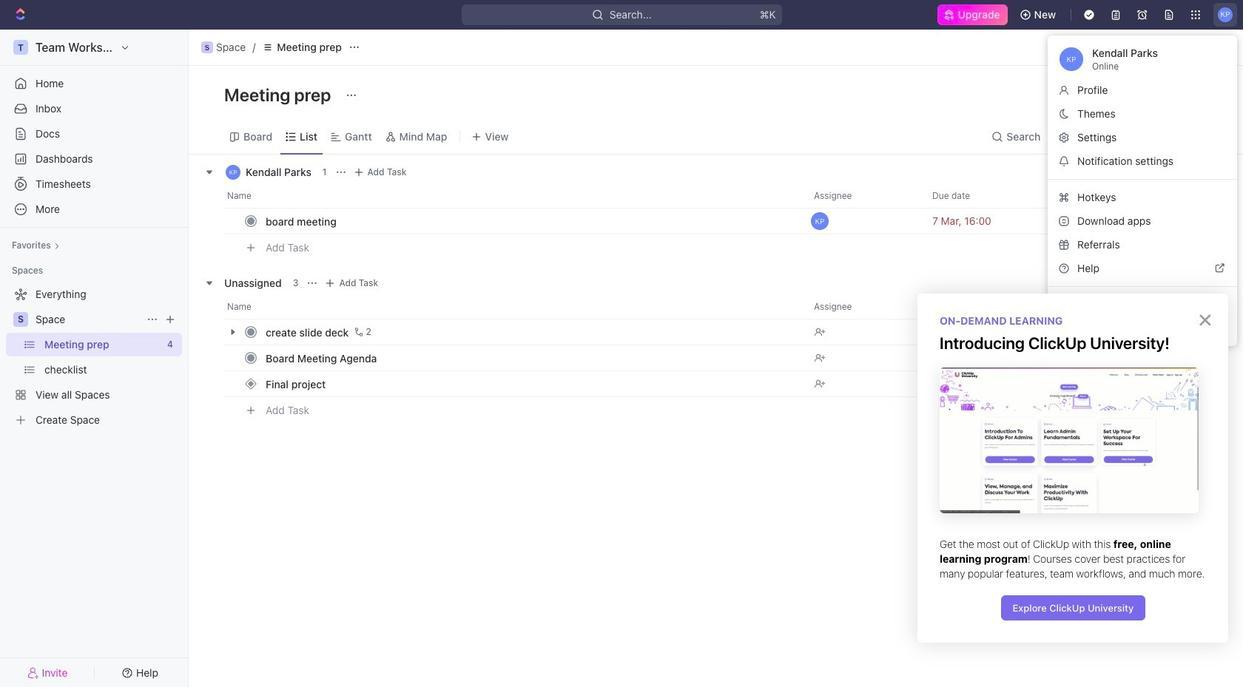 Task type: describe. For each thing, give the bounding box(es) containing it.
space, , element inside sidebar navigation
[[13, 312, 28, 327]]



Task type: vqa. For each thing, say whether or not it's contained in the screenshot.
first THE / from left
no



Task type: locate. For each thing, give the bounding box(es) containing it.
space, , element
[[201, 41, 213, 53], [13, 312, 28, 327]]

1 horizontal spatial space, , element
[[201, 41, 213, 53]]

invite user image
[[27, 666, 39, 680]]

0 vertical spatial space, , element
[[201, 41, 213, 53]]

1 vertical spatial space, , element
[[13, 312, 28, 327]]

sidebar navigation
[[0, 30, 189, 687]]

0 horizontal spatial space, , element
[[13, 312, 28, 327]]

dialog
[[918, 294, 1228, 643]]



